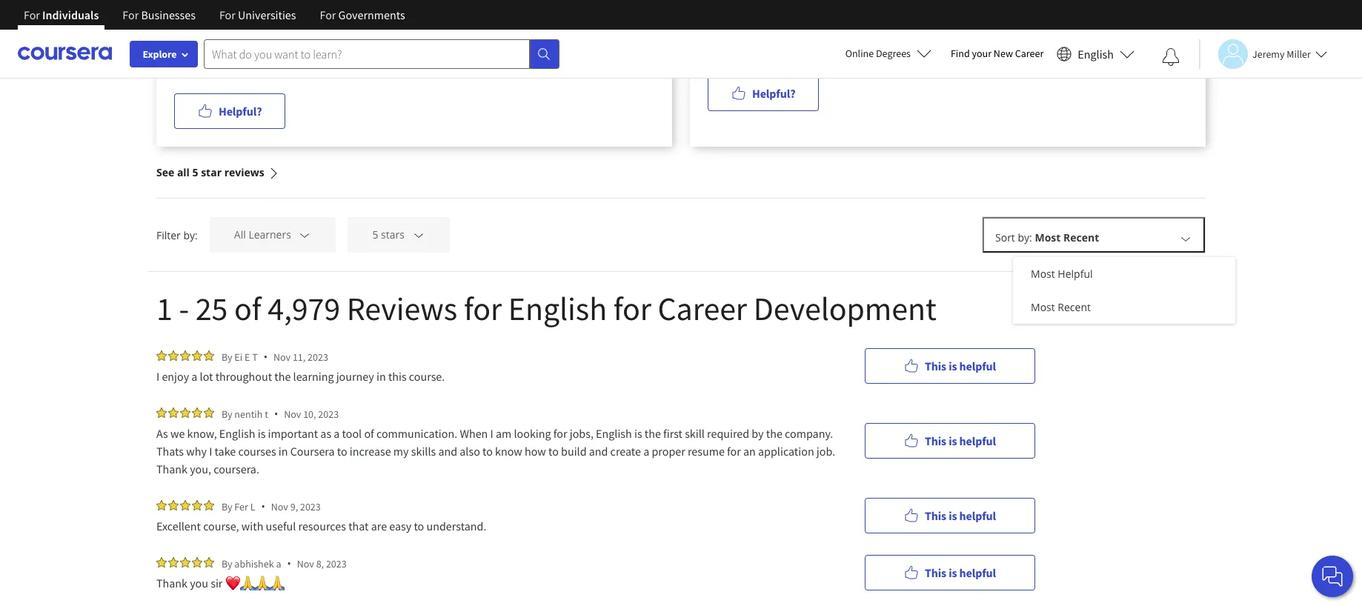 Task type: vqa. For each thing, say whether or not it's contained in the screenshot.
Train at the bottom of page
no



Task type: describe. For each thing, give the bounding box(es) containing it.
1 horizontal spatial in
[[377, 369, 386, 384]]

career inside i love english for career development courses. at first, i thought it was time consuming,however, pacing myself and being able to re-enroll was an enjoyable experience. i highly recommend coursera
[[258, 30, 290, 44]]

for for universities
[[219, 7, 236, 22]]

it
[[490, 30, 497, 44]]

science
[[1044, 30, 1081, 44]]

a left lot at the left bottom
[[191, 369, 197, 384]]

that right before on the right top
[[815, 30, 835, 44]]

to inside i love english for career development courses. at first, i thought it was time consuming,however, pacing myself and being able to re-enroll was an enjoyable experience. i highly recommend coursera
[[320, 47, 331, 62]]

helpful? button for know
[[708, 76, 819, 111]]

time
[[521, 30, 544, 44]]

and up course
[[920, 30, 939, 44]]

a inside by abhishek a • nov 8, 2023
[[276, 557, 281, 570]]

helpful for understand.
[[960, 508, 996, 523]]

company.
[[785, 426, 833, 441]]

consuming,however,
[[546, 30, 649, 44]]

e
[[245, 350, 250, 364]]

useful
[[266, 519, 296, 534]]

whole
[[1130, 47, 1161, 62]]

course.
[[409, 369, 445, 384]]

most recent
[[1031, 300, 1091, 314]]

courses
[[238, 444, 276, 459]]

able
[[296, 47, 318, 62]]

your
[[972, 47, 992, 60]]

know inside as we know, english is important as a tool of communication. when i am looking for jobs, english is the first skill required by the company. thats why i take courses in coursera to increase my skills and also to know how to build and create a proper resume for an application job. thank you, coursera.
[[495, 444, 522, 459]]

find
[[951, 47, 970, 60]]

of inside as we know, english is important as a tool of communication. when i am looking for jobs, english is the first skill required by the company. thats why i take courses in coursera to increase my skills and also to know how to build and create a proper resume for an application job. thank you, coursera.
[[364, 426, 374, 441]]

jeremy miller button
[[1199, 39, 1327, 69]]

myself inside i did not know before that finding applying and interviewing is like a science thing that i have to study and educate myself for, i found that the course is very good and standardise the whole idea
[[801, 47, 834, 62]]

• for useful
[[261, 500, 265, 514]]

tool
[[342, 426, 362, 441]]

nov for ❤️🙏🙏🙏
[[297, 557, 314, 570]]

What do you want to learn? text field
[[204, 39, 530, 69]]

sir
[[211, 576, 223, 591]]

and left 'also'
[[438, 444, 457, 459]]

star
[[201, 165, 222, 179]]

the left whole
[[1112, 47, 1128, 62]]

filter
[[156, 228, 181, 242]]

i right why
[[209, 444, 212, 459]]

by: for filter
[[183, 228, 198, 242]]

thats
[[156, 444, 184, 459]]

for businesses
[[123, 7, 196, 22]]

thought
[[448, 30, 488, 44]]

stars
[[381, 228, 405, 242]]

have
[[1140, 30, 1164, 44]]

show notifications image
[[1162, 48, 1180, 66]]

an inside i love english for career development courses. at first, i thought it was time consuming,however, pacing myself and being able to re-enroll was an enjoyable experience. i highly recommend coursera
[[399, 47, 412, 62]]

4,979
[[268, 288, 340, 329]]

nentih
[[234, 407, 263, 421]]

like
[[1016, 30, 1034, 44]]

❤️🙏🙏🙏
[[225, 576, 284, 591]]

i enjoy a lot throughout the learning journey in this course.
[[156, 369, 445, 384]]

for for individuals
[[24, 7, 40, 22]]

that right thing
[[1112, 30, 1132, 44]]

a inside i did not know before that finding applying and interviewing is like a science thing that i have to study and educate myself for, i found that the course is very good and standardise the whole idea
[[1036, 30, 1042, 44]]

when
[[460, 426, 488, 441]]

create
[[610, 444, 641, 459]]

all learners
[[234, 228, 291, 242]]

individuals
[[42, 7, 99, 22]]

all learners button
[[210, 217, 336, 253]]

found
[[860, 47, 889, 62]]

0 vertical spatial was
[[499, 30, 519, 44]]

2023 for useful
[[300, 500, 321, 513]]

that down the applying
[[892, 47, 912, 62]]

helpful? button for for
[[174, 93, 286, 129]]

enjoyable
[[414, 47, 463, 62]]

and down like
[[1030, 47, 1049, 62]]

chevron down image inside all learners button
[[298, 229, 312, 242]]

most recent menu item
[[1013, 291, 1236, 324]]

coursera.
[[214, 462, 259, 477]]

helpful for this
[[960, 358, 996, 373]]

why
[[186, 444, 207, 459]]

resources
[[298, 519, 346, 534]]

by abhishek a • nov 8, 2023
[[222, 557, 347, 571]]

re-
[[333, 47, 347, 62]]

fer
[[234, 500, 248, 513]]

lot
[[200, 369, 213, 384]]

by for a
[[222, 350, 232, 364]]

1 vertical spatial career
[[1015, 47, 1044, 60]]

online degrees
[[845, 47, 911, 60]]

0 horizontal spatial of
[[234, 288, 261, 329]]

for for businesses
[[123, 7, 139, 22]]

first,
[[418, 30, 440, 44]]

you
[[190, 576, 208, 591]]

for inside i love english for career development courses. at first, i thought it was time consuming,however, pacing myself and being able to re-enroll was an enjoyable experience. i highly recommend coursera
[[241, 30, 255, 44]]

4 helpful from the top
[[960, 565, 996, 580]]

finding
[[838, 30, 872, 44]]

course,
[[203, 519, 239, 534]]

idea
[[1163, 47, 1184, 62]]

5 stars
[[372, 228, 405, 242]]

educate
[[759, 47, 799, 62]]

to inside i did not know before that finding applying and interviewing is like a science thing that i have to study and educate myself for, i found that the course is very good and standardise the whole idea
[[1166, 30, 1176, 44]]

a right as
[[334, 426, 340, 441]]

banner navigation
[[12, 0, 417, 41]]

find your new career link
[[944, 44, 1051, 63]]

a right create
[[643, 444, 649, 459]]

recommend
[[563, 47, 623, 62]]

and inside i love english for career development courses. at first, i thought it was time consuming,however, pacing myself and being able to re-enroll was an enjoyable experience. i highly recommend coursera
[[245, 47, 264, 62]]

good
[[1002, 47, 1028, 62]]

explore button
[[130, 41, 198, 67]]

i left "enjoy" on the bottom left of page
[[156, 369, 160, 384]]

this
[[388, 369, 407, 384]]

journey
[[336, 369, 374, 384]]

most helpful menu item
[[1013, 257, 1236, 291]]

universities
[[238, 7, 296, 22]]

0 horizontal spatial was
[[378, 47, 397, 62]]

recent inside most recent menu item
[[1058, 300, 1091, 314]]

4 this is helpful button from the top
[[865, 555, 1035, 590]]

chevron down image
[[412, 229, 425, 242]]

take
[[215, 444, 236, 459]]

see
[[156, 165, 174, 179]]

this for of
[[925, 433, 947, 448]]

coursera inside as we know, english is important as a tool of communication. when i am looking for jobs, english is the first skill required by the company. thats why i take courses in coursera to increase my skills and also to know how to build and create a proper resume for an application job. thank you, coursera.
[[290, 444, 335, 459]]

thank inside as we know, english is important as a tool of communication. when i am looking for jobs, english is the first skill required by the company. thats why i take courses in coursera to increase my skills and also to know how to build and create a proper resume for an application job. thank you, coursera.
[[156, 462, 188, 477]]

25
[[195, 288, 228, 329]]

we
[[170, 426, 185, 441]]

2023 for ❤️🙏🙏🙏
[[326, 557, 347, 570]]

build
[[561, 444, 587, 459]]

online degrees button
[[834, 37, 944, 70]]

8,
[[316, 557, 324, 570]]

0 vertical spatial 5
[[192, 165, 198, 179]]

1
[[156, 288, 173, 329]]

• for ❤️🙏🙏🙏
[[287, 557, 291, 571]]

learning
[[293, 369, 334, 384]]

english inside button
[[1078, 46, 1114, 61]]

this is helpful button for this
[[865, 348, 1035, 384]]

i did not know before that finding applying and interviewing is like a science thing that i have to study and educate myself for, i found that the course is very good and standardise the whole idea
[[708, 30, 1184, 62]]

i left did
[[708, 30, 711, 44]]

sort
[[995, 231, 1015, 245]]

reviews
[[347, 288, 457, 329]]

new
[[994, 47, 1013, 60]]

explore
[[143, 47, 177, 61]]



Task type: locate. For each thing, give the bounding box(es) containing it.
0 horizontal spatial 5
[[192, 165, 198, 179]]

a right like
[[1036, 30, 1042, 44]]

1 horizontal spatial by:
[[1018, 231, 1032, 245]]

0 vertical spatial coursera
[[174, 65, 219, 80]]

nov inside by fer l • nov 9, 2023
[[271, 500, 288, 513]]

ei
[[234, 350, 243, 364]]

to right 'how'
[[549, 444, 559, 459]]

1 vertical spatial thank
[[156, 576, 188, 591]]

course
[[933, 47, 966, 62]]

by for sir
[[222, 557, 232, 570]]

chevron down image
[[298, 229, 312, 242], [1179, 232, 1193, 246]]

1 vertical spatial 5
[[372, 228, 378, 242]]

3 by from the top
[[222, 500, 232, 513]]

1 horizontal spatial career
[[658, 288, 747, 329]]

2023 inside by abhishek a • nov 8, 2023
[[326, 557, 347, 570]]

0 horizontal spatial an
[[399, 47, 412, 62]]

0 horizontal spatial chevron down image
[[298, 229, 312, 242]]

2023 inside by ei e t • nov 11, 2023
[[308, 350, 328, 364]]

0 horizontal spatial coursera
[[174, 65, 219, 80]]

by inside by abhishek a • nov 8, 2023
[[222, 557, 232, 570]]

2023 for english
[[318, 407, 339, 421]]

this is helpful button for of
[[865, 423, 1035, 458]]

1 horizontal spatial know
[[751, 30, 778, 44]]

1 by from the top
[[222, 350, 232, 364]]

recent up 'helpful'
[[1064, 231, 1099, 245]]

2 vertical spatial most
[[1031, 300, 1055, 314]]

coursera
[[174, 65, 219, 80], [290, 444, 335, 459]]

chevron down image right learners
[[298, 229, 312, 242]]

miller
[[1287, 47, 1311, 60]]

an inside as we know, english is important as a tool of communication. when i am looking for jobs, english is the first skill required by the company. thats why i take courses in coursera to increase my skills and also to know how to build and create a proper resume for an application job. thank you, coursera.
[[743, 444, 756, 459]]

•
[[264, 350, 268, 364], [274, 407, 278, 421], [261, 500, 265, 514], [287, 557, 291, 571]]

1 vertical spatial was
[[378, 47, 397, 62]]

2 this is helpful from the top
[[925, 433, 996, 448]]

2 horizontal spatial career
[[1015, 47, 1044, 60]]

1 vertical spatial an
[[743, 444, 756, 459]]

i down time
[[524, 47, 528, 62]]

1 this from the top
[[925, 358, 947, 373]]

an down at
[[399, 47, 412, 62]]

in left this
[[377, 369, 386, 384]]

and down jobs,
[[589, 444, 608, 459]]

english button
[[1051, 30, 1141, 78]]

thank down thats
[[156, 462, 188, 477]]

that left are
[[348, 519, 369, 534]]

2 thank from the top
[[156, 576, 188, 591]]

know up educate
[[751, 30, 778, 44]]

governments
[[338, 7, 405, 22]]

by left fer
[[222, 500, 232, 513]]

0 vertical spatial recent
[[1064, 231, 1099, 245]]

and down 'not' at the right top
[[738, 47, 757, 62]]

the left course
[[914, 47, 931, 62]]

by
[[752, 426, 764, 441]]

1 vertical spatial recent
[[1058, 300, 1091, 314]]

experience.
[[465, 47, 522, 62]]

job.
[[817, 444, 835, 459]]

1 horizontal spatial helpful?
[[752, 86, 796, 101]]

nov for useful
[[271, 500, 288, 513]]

skills
[[411, 444, 436, 459]]

1 vertical spatial of
[[364, 426, 374, 441]]

by: for sort
[[1018, 231, 1032, 245]]

for left individuals
[[24, 7, 40, 22]]

in inside as we know, english is important as a tool of communication. when i am looking for jobs, english is the first skill required by the company. thats why i take courses in coursera to increase my skills and also to know how to build and create a proper resume for an application job. thank you, coursera.
[[279, 444, 288, 459]]

jobs,
[[570, 426, 594, 441]]

t
[[265, 407, 268, 421]]

3 this from the top
[[925, 508, 947, 523]]

coursera down pacing
[[174, 65, 219, 80]]

this is helpful button for understand.
[[865, 498, 1035, 533]]

0 horizontal spatial career
[[258, 30, 290, 44]]

most inside menu item
[[1031, 300, 1055, 314]]

as
[[320, 426, 331, 441]]

1 thank from the top
[[156, 462, 188, 477]]

0 horizontal spatial helpful? button
[[174, 93, 286, 129]]

nov left 9,
[[271, 500, 288, 513]]

by left nentih
[[222, 407, 232, 421]]

nov left 8,
[[297, 557, 314, 570]]

2 myself from the left
[[801, 47, 834, 62]]

0 vertical spatial an
[[399, 47, 412, 62]]

proper
[[652, 444, 685, 459]]

1 for from the left
[[24, 7, 40, 22]]

0 vertical spatial in
[[377, 369, 386, 384]]

i right first,
[[442, 30, 445, 44]]

2023 right 10, at the bottom left of the page
[[318, 407, 339, 421]]

1 horizontal spatial chevron down image
[[1179, 232, 1193, 246]]

helpful? up reviews
[[219, 104, 262, 119]]

i left 'love'
[[174, 30, 177, 44]]

1 horizontal spatial development
[[754, 288, 937, 329]]

the right by
[[766, 426, 783, 441]]

of right 25
[[234, 288, 261, 329]]

0 vertical spatial most
[[1035, 231, 1061, 245]]

a right the abhishek
[[276, 557, 281, 570]]

4 this is helpful from the top
[[925, 565, 996, 580]]

very
[[979, 47, 1000, 62]]

most up 'most helpful'
[[1035, 231, 1061, 245]]

helpful
[[960, 358, 996, 373], [960, 433, 996, 448], [960, 508, 996, 523], [960, 565, 996, 580]]

filled star image
[[174, 11, 185, 21], [186, 11, 196, 21], [222, 11, 232, 21], [156, 351, 167, 361], [156, 408, 167, 418], [168, 408, 179, 418], [180, 408, 190, 418], [204, 408, 214, 418], [156, 500, 167, 511], [168, 500, 179, 511], [180, 557, 190, 568], [204, 557, 214, 568]]

most down 'most helpful'
[[1031, 300, 1055, 314]]

l
[[250, 500, 255, 513]]

1 helpful from the top
[[960, 358, 996, 373]]

2 this is helpful button from the top
[[865, 423, 1035, 458]]

0 horizontal spatial development
[[293, 30, 359, 44]]

to down tool
[[337, 444, 347, 459]]

1 horizontal spatial of
[[364, 426, 374, 441]]

a
[[1036, 30, 1042, 44], [191, 369, 197, 384], [334, 426, 340, 441], [643, 444, 649, 459], [276, 557, 281, 570]]

for left the universities on the left top
[[219, 7, 236, 22]]

that
[[815, 30, 835, 44], [1112, 30, 1132, 44], [892, 47, 912, 62], [348, 519, 369, 534]]

2 vertical spatial career
[[658, 288, 747, 329]]

reviews
[[224, 165, 264, 179]]

my
[[393, 444, 409, 459]]

excellent course, with useful resources that are easy to understand.
[[156, 519, 489, 534]]

2023 inside by nentih t • nov 10, 2023
[[318, 407, 339, 421]]

love
[[180, 30, 200, 44]]

helpful
[[1058, 267, 1093, 281]]

0 horizontal spatial helpful?
[[219, 104, 262, 119]]

5 right all
[[192, 165, 198, 179]]

i right for,
[[855, 47, 858, 62]]

0 vertical spatial career
[[258, 30, 290, 44]]

1 vertical spatial helpful?
[[219, 104, 262, 119]]

know inside i did not know before that finding applying and interviewing is like a science thing that i have to study and educate myself for, i found that the course is very good and standardise the whole idea
[[751, 30, 778, 44]]

was right it
[[499, 30, 519, 44]]

3 this is helpful from the top
[[925, 508, 996, 523]]

this for understand.
[[925, 508, 947, 523]]

first
[[663, 426, 683, 441]]

2023 right 11,
[[308, 350, 328, 364]]

nov for english
[[284, 407, 301, 421]]

career
[[258, 30, 290, 44], [1015, 47, 1044, 60], [658, 288, 747, 329]]

the down by ei e t • nov 11, 2023
[[274, 369, 291, 384]]

i left am
[[490, 426, 493, 441]]

most for recent
[[1031, 300, 1055, 314]]

1 horizontal spatial was
[[499, 30, 519, 44]]

by fer l • nov 9, 2023
[[222, 500, 321, 514]]

0 horizontal spatial in
[[279, 444, 288, 459]]

pacing
[[174, 47, 207, 62]]

coursera image
[[18, 42, 112, 65]]

by inside by ei e t • nov 11, 2023
[[222, 350, 232, 364]]

by ei e t • nov 11, 2023
[[222, 350, 328, 364]]

5 left 'stars'
[[372, 228, 378, 242]]

thing
[[1083, 30, 1109, 44]]

resume
[[688, 444, 725, 459]]

nov inside by nentih t • nov 10, 2023
[[284, 407, 301, 421]]

helpful? for know
[[752, 86, 796, 101]]

helpful? button down educate
[[708, 76, 819, 111]]

thank
[[156, 462, 188, 477], [156, 576, 188, 591]]

by: right filter
[[183, 228, 198, 242]]

by for know,
[[222, 407, 232, 421]]

1 vertical spatial coursera
[[290, 444, 335, 459]]

courses.
[[362, 30, 403, 44]]

coursera down as
[[290, 444, 335, 459]]

by: right sort
[[1018, 231, 1032, 245]]

at
[[405, 30, 415, 44]]

2 helpful from the top
[[960, 433, 996, 448]]

most left 'helpful'
[[1031, 267, 1055, 281]]

jeremy miller
[[1253, 47, 1311, 60]]

looking
[[514, 426, 551, 441]]

2023
[[308, 350, 328, 364], [318, 407, 339, 421], [300, 500, 321, 513], [326, 557, 347, 570]]

english inside i love english for career development courses. at first, i thought it was time consuming,however, pacing myself and being able to re-enroll was an enjoyable experience. i highly recommend coursera
[[203, 30, 239, 44]]

-
[[179, 288, 189, 329]]

nov inside by ei e t • nov 11, 2023
[[273, 350, 291, 364]]

most inside menu item
[[1031, 267, 1055, 281]]

1 horizontal spatial helpful? button
[[708, 76, 819, 111]]

by nentih t • nov 10, 2023
[[222, 407, 339, 421]]

0 horizontal spatial myself
[[210, 47, 242, 62]]

how
[[525, 444, 546, 459]]

sort by: most recent
[[995, 231, 1099, 245]]

4 by from the top
[[222, 557, 232, 570]]

by up thank you sir ❤️🙏🙏🙏
[[222, 557, 232, 570]]

2 by from the top
[[222, 407, 232, 421]]

4 this from the top
[[925, 565, 947, 580]]

this for this
[[925, 358, 947, 373]]

most for helpful
[[1031, 267, 1055, 281]]

in down important
[[279, 444, 288, 459]]

1 horizontal spatial an
[[743, 444, 756, 459]]

for,
[[836, 47, 852, 62]]

by inside by nentih t • nov 10, 2023
[[222, 407, 232, 421]]

understand.
[[427, 519, 487, 534]]

4 for from the left
[[320, 7, 336, 22]]

helpful? button up see all 5 star reviews button
[[174, 93, 286, 129]]

required
[[707, 426, 749, 441]]

an down by
[[743, 444, 756, 459]]

thank left you
[[156, 576, 188, 591]]

did
[[713, 30, 729, 44]]

nov inside by abhishek a • nov 8, 2023
[[297, 557, 314, 570]]

recent
[[1064, 231, 1099, 245], [1058, 300, 1091, 314]]

recent down 'helpful'
[[1058, 300, 1091, 314]]

filled star image
[[210, 11, 220, 21], [168, 351, 179, 361], [180, 351, 190, 361], [192, 351, 202, 361], [204, 351, 214, 361], [192, 408, 202, 418], [180, 500, 190, 511], [192, 500, 202, 511], [204, 500, 214, 511], [156, 557, 167, 568], [168, 557, 179, 568], [192, 557, 202, 568]]

0 vertical spatial development
[[293, 30, 359, 44]]

chevron down image up most helpful menu item
[[1179, 232, 1193, 246]]

are
[[371, 519, 387, 534]]

for
[[24, 7, 40, 22], [123, 7, 139, 22], [219, 7, 236, 22], [320, 7, 336, 22]]

myself left for,
[[801, 47, 834, 62]]

by for with
[[222, 500, 232, 513]]

and left being at the top left of the page
[[245, 47, 264, 62]]

this is helpful for this
[[925, 358, 996, 373]]

0 vertical spatial of
[[234, 288, 261, 329]]

helpful for of
[[960, 433, 996, 448]]

helpful? button
[[708, 76, 819, 111], [174, 93, 286, 129]]

for individuals
[[24, 7, 99, 22]]

1 this is helpful button from the top
[[865, 348, 1035, 384]]

by left ei
[[222, 350, 232, 364]]

0 horizontal spatial by:
[[183, 228, 198, 242]]

jeremy
[[1253, 47, 1285, 60]]

0 horizontal spatial know
[[495, 444, 522, 459]]

2 this from the top
[[925, 433, 947, 448]]

to right easy
[[414, 519, 424, 534]]

highly
[[530, 47, 560, 62]]

with
[[241, 519, 263, 534]]

development inside i love english for career development courses. at first, i thought it was time consuming,however, pacing myself and being able to re-enroll was an enjoyable experience. i highly recommend coursera
[[293, 30, 359, 44]]

for for governments
[[320, 7, 336, 22]]

2023 right 8,
[[326, 557, 347, 570]]

1 vertical spatial know
[[495, 444, 522, 459]]

to up idea
[[1166, 30, 1176, 44]]

increase
[[350, 444, 391, 459]]

being
[[266, 47, 294, 62]]

this is helpful for of
[[925, 433, 996, 448]]

1 vertical spatial most
[[1031, 267, 1055, 281]]

the
[[914, 47, 931, 62], [1112, 47, 1128, 62], [274, 369, 291, 384], [645, 426, 661, 441], [766, 426, 783, 441]]

an
[[399, 47, 412, 62], [743, 444, 756, 459]]

all
[[234, 228, 246, 242]]

3 for from the left
[[219, 7, 236, 22]]

myself inside i love english for career development courses. at first, i thought it was time consuming,however, pacing myself and being able to re-enroll was an enjoyable experience. i highly recommend coursera
[[210, 47, 242, 62]]

nov left 10, at the bottom left of the page
[[284, 407, 301, 421]]

know down am
[[495, 444, 522, 459]]

easy
[[389, 519, 412, 534]]

interviewing
[[942, 30, 1004, 44]]

to right 'also'
[[483, 444, 493, 459]]

for left businesses
[[123, 7, 139, 22]]

0 vertical spatial helpful?
[[752, 86, 796, 101]]

for up re- at the left of the page
[[320, 7, 336, 22]]

1 vertical spatial in
[[279, 444, 288, 459]]

1 myself from the left
[[210, 47, 242, 62]]

by inside by fer l • nov 9, 2023
[[222, 500, 232, 513]]

in
[[377, 369, 386, 384], [279, 444, 288, 459]]

3 helpful from the top
[[960, 508, 996, 523]]

2023 inside by fer l • nov 9, 2023
[[300, 500, 321, 513]]

not
[[732, 30, 749, 44]]

of right tool
[[364, 426, 374, 441]]

helpful? for for
[[219, 104, 262, 119]]

most helpful
[[1031, 267, 1093, 281]]

to left re- at the left of the page
[[320, 47, 331, 62]]

0 vertical spatial know
[[751, 30, 778, 44]]

2 for from the left
[[123, 7, 139, 22]]

1 horizontal spatial myself
[[801, 47, 834, 62]]

coursera inside i love english for career development courses. at first, i thought it was time consuming,however, pacing myself and being able to re-enroll was an enjoyable experience. i highly recommend coursera
[[174, 65, 219, 80]]

myself right pacing
[[210, 47, 242, 62]]

applying
[[875, 30, 918, 44]]

1 horizontal spatial 5
[[372, 228, 378, 242]]

and
[[920, 30, 939, 44], [245, 47, 264, 62], [738, 47, 757, 62], [1030, 47, 1049, 62], [438, 444, 457, 459], [589, 444, 608, 459]]

0 vertical spatial thank
[[156, 462, 188, 477]]

1 this is helpful from the top
[[925, 358, 996, 373]]

was down "courses."
[[378, 47, 397, 62]]

the left first on the bottom of the page
[[645, 426, 661, 441]]

menu
[[1013, 257, 1236, 324]]

for universities
[[219, 7, 296, 22]]

this is helpful button
[[865, 348, 1035, 384], [865, 423, 1035, 458], [865, 498, 1035, 533], [865, 555, 1035, 590]]

enjoy
[[162, 369, 189, 384]]

helpful? down educate
[[752, 86, 796, 101]]

thank you sir ❤️🙏🙏🙏
[[156, 576, 284, 591]]

1 horizontal spatial coursera
[[290, 444, 335, 459]]

this is helpful for understand.
[[925, 508, 996, 523]]

i left have
[[1134, 30, 1137, 44]]

3 this is helpful button from the top
[[865, 498, 1035, 533]]

was
[[499, 30, 519, 44], [378, 47, 397, 62]]

i
[[174, 30, 177, 44], [442, 30, 445, 44], [708, 30, 711, 44], [1134, 30, 1137, 44], [524, 47, 528, 62], [855, 47, 858, 62], [156, 369, 160, 384], [490, 426, 493, 441], [209, 444, 212, 459]]

1 vertical spatial development
[[754, 288, 937, 329]]

• for english
[[274, 407, 278, 421]]

nov left 11,
[[273, 350, 291, 364]]

online
[[845, 47, 874, 60]]

chat with us image
[[1321, 565, 1345, 589]]

1 - 25 of 4,979 reviews for english for career development
[[156, 288, 937, 329]]

2023 right 9,
[[300, 500, 321, 513]]

menu containing most helpful
[[1013, 257, 1236, 324]]

None search field
[[204, 39, 560, 69]]

11,
[[293, 350, 306, 364]]



